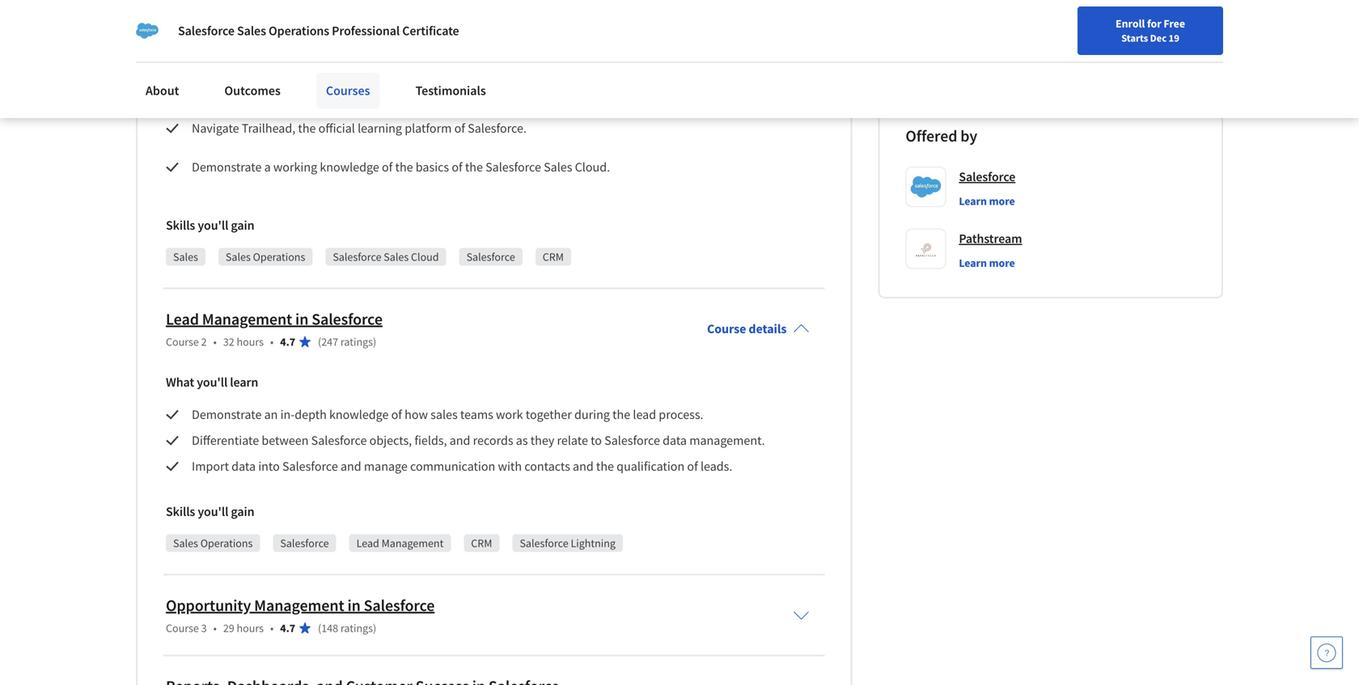 Task type: describe. For each thing, give the bounding box(es) containing it.
1 vertical spatial knowledge
[[329, 407, 389, 423]]

testimonials link
[[406, 73, 496, 108]]

learn for differentiate
[[230, 374, 258, 391]]

salesforce right cloud
[[467, 250, 515, 264]]

salesforce link
[[959, 167, 1016, 187]]

• down the lead management in salesforce on the top of the page
[[270, 335, 274, 349]]

differentiate between salesforce objects, fields, and records as they relate to salesforce data management.
[[192, 433, 765, 449]]

1 horizontal spatial and
[[450, 433, 471, 449]]

0 vertical spatial crm
[[543, 250, 564, 264]]

4.7 for opportunity
[[280, 621, 295, 636]]

1 vertical spatial operations
[[253, 250, 305, 264]]

demonstrate for demonstrate an in-depth knowledge of how sales teams work together during the lead process.
[[192, 407, 262, 423]]

0 vertical spatial sales operations
[[226, 250, 305, 264]]

course details button
[[695, 298, 823, 360]]

by
[[961, 126, 978, 146]]

together
[[526, 407, 572, 423]]

trailhead,
[[242, 120, 296, 136]]

articulate
[[192, 81, 244, 97]]

salesforce left cloud
[[333, 250, 382, 264]]

skills for navigate trailhead, the official learning platform of salesforce.
[[166, 217, 195, 233]]

pathstream
[[959, 231, 1023, 247]]

courses link
[[316, 73, 380, 108]]

salesforce up ( 148 ratings )
[[364, 596, 435, 616]]

course for lead management in salesforce
[[166, 335, 199, 349]]

management for lead management
[[382, 536, 444, 551]]

learning
[[358, 120, 402, 136]]

) for lead management in salesforce
[[373, 335, 377, 349]]

learn more button for pathstream
[[959, 255, 1016, 271]]

learn for salesforce
[[959, 194, 987, 208]]

with
[[498, 458, 522, 475]]

ratings for lead management in salesforce
[[341, 335, 373, 349]]

platform
[[405, 120, 452, 136]]

1 vertical spatial for
[[300, 81, 316, 97]]

lead management
[[357, 536, 444, 551]]

management.
[[690, 433, 765, 449]]

course 2 • 32 hours •
[[166, 335, 274, 349]]

what for differentiate
[[166, 374, 194, 391]]

cloud
[[411, 250, 439, 264]]

salesforce sales cloud
[[333, 250, 439, 264]]

teams.
[[543, 81, 580, 97]]

salesforce image
[[136, 19, 159, 42]]

1 horizontal spatial to
[[591, 433, 602, 449]]

professional
[[332, 23, 400, 39]]

courses
[[326, 83, 370, 99]]

salesforce up ( 247 ratings )
[[312, 309, 383, 329]]

demonstrate for demonstrate a working knowledge of the basics of the salesforce sales cloud.
[[192, 159, 262, 175]]

lead for lead management
[[357, 536, 379, 551]]

course for opportunity management in salesforce
[[166, 621, 199, 636]]

in-
[[281, 407, 295, 423]]

offered
[[906, 126, 958, 146]]

the left lead
[[613, 407, 631, 423]]

cloud.
[[575, 159, 610, 175]]

depth
[[295, 407, 327, 423]]

lead
[[633, 407, 657, 423]]

91,284
[[1025, 32, 1056, 46]]

salesforce down salesforce.
[[486, 159, 541, 175]]

starts
[[1122, 32, 1149, 45]]

29
[[223, 621, 235, 636]]

( 148 ratings )
[[318, 621, 377, 636]]

about link
[[136, 73, 189, 108]]

( for lead management in salesforce
[[318, 335, 322, 349]]

relate
[[557, 433, 588, 449]]

• right '3'
[[213, 621, 217, 636]]

an
[[264, 407, 278, 423]]

outcomes
[[225, 83, 281, 99]]

records
[[473, 433, 514, 449]]

skills you'll gain for import data into salesforce and manage communication with contacts and the qualification of leads.
[[166, 504, 255, 520]]

value
[[468, 81, 497, 97]]

course 3 • 29 hours •
[[166, 621, 274, 636]]

process.
[[659, 407, 704, 423]]

more for salesforce
[[990, 194, 1016, 208]]

• down opportunity management in salesforce
[[270, 621, 274, 636]]

opportunity management in salesforce
[[166, 596, 435, 616]]

salesforce down depth
[[311, 433, 367, 449]]

management for opportunity management in salesforce
[[254, 596, 344, 616]]

19
[[1169, 32, 1180, 45]]

0 vertical spatial to
[[500, 81, 511, 97]]

lead for lead management in salesforce
[[166, 309, 199, 329]]

demonstrate a working knowledge of the basics of the salesforce sales cloud.
[[192, 159, 610, 175]]

0 vertical spatial sales
[[514, 81, 541, 97]]

work
[[496, 407, 523, 423]]

official
[[319, 120, 355, 136]]

import
[[192, 458, 229, 475]]

management for lead management in salesforce
[[202, 309, 292, 329]]

objects,
[[370, 433, 412, 449]]

skills for import data into salesforce and manage communication with contacts and the qualification of leads.
[[166, 504, 195, 520]]

a
[[264, 159, 271, 175]]

32
[[223, 335, 235, 349]]

the left basics
[[395, 159, 413, 175]]

communication
[[410, 458, 496, 475]]

into
[[258, 458, 280, 475]]

enroll for free starts dec 19
[[1116, 16, 1186, 45]]

cases
[[268, 81, 298, 97]]

use
[[247, 81, 266, 97]]

) for opportunity management in salesforce
[[373, 621, 377, 636]]

offered by
[[906, 126, 978, 146]]

certificate
[[402, 23, 459, 39]]

of left the leads.
[[688, 458, 698, 475]]

skills you'll gain for navigate trailhead, the official learning platform of salesforce.
[[166, 217, 255, 233]]

hours for lead
[[237, 335, 264, 349]]

0 vertical spatial operations
[[269, 23, 329, 39]]

working
[[273, 159, 317, 175]]

import data into salesforce and manage communication with contacts and the qualification of leads.
[[192, 458, 733, 475]]

of right basics
[[452, 159, 463, 175]]

the right basics
[[465, 159, 483, 175]]

of right the platform
[[455, 120, 465, 136]]



Task type: vqa. For each thing, say whether or not it's contained in the screenshot.
to
yes



Task type: locate. For each thing, give the bounding box(es) containing it.
2 vertical spatial operations
[[201, 536, 253, 551]]

0 vertical spatial skills you'll gain
[[166, 217, 255, 233]]

for
[[1148, 16, 1162, 31], [300, 81, 316, 97]]

data down process.
[[663, 433, 687, 449]]

1 gain from the top
[[231, 217, 255, 233]]

the left qualification
[[597, 458, 614, 475]]

2 demonstrate from the top
[[192, 407, 262, 423]]

leads.
[[701, 458, 733, 475]]

during
[[575, 407, 610, 423]]

148
[[322, 621, 338, 636]]

ratings for opportunity management in salesforce
[[341, 621, 373, 636]]

learn more button
[[959, 193, 1016, 209], [959, 255, 1016, 271]]

articulate use cases for how salesforce can provide value to sales teams.
[[192, 81, 580, 97]]

to right value on the top left of the page
[[500, 81, 511, 97]]

lead management in salesforce
[[166, 309, 383, 329]]

the left official
[[298, 120, 316, 136]]

1 hours from the top
[[237, 335, 264, 349]]

0 horizontal spatial sales
[[431, 407, 458, 423]]

1 horizontal spatial for
[[1148, 16, 1162, 31]]

4.7 down opportunity management in salesforce
[[280, 621, 295, 636]]

1 what from the top
[[166, 10, 194, 26]]

of down learning
[[382, 159, 393, 175]]

1 vertical spatial (
[[318, 621, 322, 636]]

help center image
[[1318, 644, 1337, 663]]

1 vertical spatial learn more button
[[959, 255, 1016, 271]]

1 more from the top
[[990, 194, 1016, 208]]

1 learn from the top
[[230, 10, 258, 26]]

basics
[[416, 159, 449, 175]]

more for pathstream
[[990, 256, 1016, 270]]

salesforce right salesforce image on the left of the page
[[178, 23, 235, 39]]

2 ) from the top
[[373, 621, 377, 636]]

1 learn from the top
[[959, 194, 987, 208]]

demonstrate down navigate
[[192, 159, 262, 175]]

english button
[[1020, 0, 1118, 53]]

hours
[[237, 335, 264, 349], [237, 621, 264, 636]]

learn down '32'
[[230, 374, 258, 391]]

more down salesforce link
[[990, 194, 1016, 208]]

91,284 learners
[[1025, 32, 1097, 46]]

1 ) from the top
[[373, 335, 377, 349]]

1 vertical spatial crm
[[471, 536, 493, 551]]

sales operations up the "opportunity"
[[173, 536, 253, 551]]

ratings
[[341, 335, 373, 349], [341, 621, 373, 636]]

they
[[531, 433, 555, 449]]

1 horizontal spatial data
[[663, 433, 687, 449]]

sales up fields,
[[431, 407, 458, 423]]

learn more down salesforce link
[[959, 194, 1016, 208]]

salesforce lightning
[[520, 536, 616, 551]]

navigate trailhead, the official learning platform of salesforce.
[[192, 120, 527, 136]]

1 vertical spatial in
[[348, 596, 361, 616]]

learn for pathstream
[[959, 256, 987, 270]]

what you'll learn right salesforce image on the left of the page
[[166, 10, 258, 26]]

crm
[[543, 250, 564, 264], [471, 536, 493, 551]]

1 demonstrate from the top
[[192, 159, 262, 175]]

course left '3'
[[166, 621, 199, 636]]

2 ratings from the top
[[341, 621, 373, 636]]

1 vertical spatial what
[[166, 374, 194, 391]]

learn more button for salesforce
[[959, 193, 1016, 209]]

lightning
[[571, 536, 616, 551]]

what you'll learn for differentiate between salesforce objects, fields, and records as they relate to salesforce data management.
[[166, 374, 258, 391]]

enroll
[[1116, 16, 1146, 31]]

2 more from the top
[[990, 256, 1016, 270]]

what you'll learn
[[166, 10, 258, 26], [166, 374, 258, 391]]

0 vertical spatial what
[[166, 10, 194, 26]]

( down opportunity management in salesforce
[[318, 621, 322, 636]]

provide
[[424, 81, 466, 97]]

0 vertical spatial skills
[[166, 217, 195, 233]]

operations up the "opportunity"
[[201, 536, 253, 551]]

2 skills you'll gain from the top
[[166, 504, 255, 520]]

learn down salesforce link
[[959, 194, 987, 208]]

what you'll learn down course 2 • 32 hours •
[[166, 374, 258, 391]]

4.7 for lead
[[280, 335, 295, 349]]

how up official
[[318, 81, 341, 97]]

for up "dec"
[[1148, 16, 1162, 31]]

0 vertical spatial what you'll learn
[[166, 10, 258, 26]]

0 vertical spatial in
[[295, 309, 309, 329]]

how up fields,
[[405, 407, 428, 423]]

1 vertical spatial gain
[[231, 504, 255, 520]]

pathstream link
[[959, 229, 1023, 248]]

( down "lead management in salesforce" link in the top left of the page
[[318, 335, 322, 349]]

0 vertical spatial for
[[1148, 16, 1162, 31]]

in
[[295, 309, 309, 329], [348, 596, 361, 616]]

) right the 148
[[373, 621, 377, 636]]

1 vertical spatial demonstrate
[[192, 407, 262, 423]]

1 learn more button from the top
[[959, 193, 1016, 209]]

skills you'll gain
[[166, 217, 255, 233], [166, 504, 255, 520]]

0 horizontal spatial how
[[318, 81, 341, 97]]

2 learn more button from the top
[[959, 255, 1016, 271]]

learn more down pathstream
[[959, 256, 1016, 270]]

2 learn more from the top
[[959, 256, 1016, 270]]

salesforce up opportunity management in salesforce
[[280, 536, 329, 551]]

ratings right the 148
[[341, 621, 373, 636]]

1 skills from the top
[[166, 217, 195, 233]]

show notifications image
[[1141, 20, 1161, 40]]

as
[[516, 433, 528, 449]]

and up import data into salesforce and manage communication with contacts and the qualification of leads. in the bottom of the page
[[450, 433, 471, 449]]

1 horizontal spatial sales
[[514, 81, 541, 97]]

0 vertical spatial knowledge
[[320, 159, 379, 175]]

0 vertical spatial more
[[990, 194, 1016, 208]]

0 vertical spatial (
[[318, 335, 322, 349]]

0 vertical spatial ratings
[[341, 335, 373, 349]]

salesforce
[[178, 23, 235, 39], [344, 81, 400, 97], [486, 159, 541, 175], [959, 169, 1016, 185], [333, 250, 382, 264], [467, 250, 515, 264], [312, 309, 383, 329], [311, 433, 367, 449], [605, 433, 660, 449], [282, 458, 338, 475], [280, 536, 329, 551], [520, 536, 569, 551], [364, 596, 435, 616]]

and
[[450, 433, 471, 449], [341, 458, 362, 475], [573, 458, 594, 475]]

qualification
[[617, 458, 685, 475]]

hours right '32'
[[237, 335, 264, 349]]

testimonials
[[416, 83, 486, 99]]

1 ratings from the top
[[341, 335, 373, 349]]

for right cases
[[300, 81, 316, 97]]

ratings right 247
[[341, 335, 373, 349]]

operations up the lead management in salesforce on the top of the page
[[253, 250, 305, 264]]

of
[[455, 120, 465, 136], [382, 159, 393, 175], [452, 159, 463, 175], [391, 407, 402, 423], [688, 458, 698, 475]]

what down course 2 • 32 hours •
[[166, 374, 194, 391]]

1 skills you'll gain from the top
[[166, 217, 255, 233]]

dec
[[1151, 32, 1167, 45]]

1 vertical spatial to
[[591, 433, 602, 449]]

in for lead management in salesforce
[[295, 309, 309, 329]]

2 skills from the top
[[166, 504, 195, 520]]

1 vertical spatial management
[[382, 536, 444, 551]]

0 vertical spatial )
[[373, 335, 377, 349]]

sales
[[514, 81, 541, 97], [431, 407, 458, 423]]

2 what you'll learn from the top
[[166, 374, 258, 391]]

opportunity management in salesforce link
[[166, 596, 435, 616]]

0 vertical spatial learn more button
[[959, 193, 1016, 209]]

gain for data
[[231, 504, 255, 520]]

247
[[322, 335, 338, 349]]

1 vertical spatial lead
[[357, 536, 379, 551]]

0 vertical spatial data
[[663, 433, 687, 449]]

)
[[373, 335, 377, 349], [373, 621, 377, 636]]

learners
[[1059, 32, 1097, 46]]

what for articulate
[[166, 10, 194, 26]]

salesforce sales operations professional certificate
[[178, 23, 459, 39]]

0 vertical spatial gain
[[231, 217, 255, 233]]

1 ( from the top
[[318, 335, 322, 349]]

2 4.7 from the top
[[280, 621, 295, 636]]

demonstrate an in-depth knowledge of how sales teams work together during the lead process.
[[192, 407, 704, 423]]

0 vertical spatial learn more
[[959, 194, 1016, 208]]

1 horizontal spatial in
[[348, 596, 361, 616]]

2 ( from the top
[[318, 621, 322, 636]]

1 vertical spatial sales operations
[[173, 536, 253, 551]]

) right 247
[[373, 335, 377, 349]]

and down relate
[[573, 458, 594, 475]]

learn up use on the top left of page
[[230, 10, 258, 26]]

0 horizontal spatial in
[[295, 309, 309, 329]]

1 vertical spatial )
[[373, 621, 377, 636]]

lead management in salesforce link
[[166, 309, 383, 329]]

operations up cases
[[269, 23, 329, 39]]

2
[[201, 335, 207, 349]]

details
[[749, 321, 787, 337]]

0 horizontal spatial to
[[500, 81, 511, 97]]

to
[[500, 81, 511, 97], [591, 433, 602, 449]]

hours right 29
[[237, 621, 264, 636]]

0 horizontal spatial crm
[[471, 536, 493, 551]]

0 horizontal spatial data
[[232, 458, 256, 475]]

the
[[298, 120, 316, 136], [395, 159, 413, 175], [465, 159, 483, 175], [613, 407, 631, 423], [597, 458, 614, 475]]

1 horizontal spatial crm
[[543, 250, 564, 264]]

learn more
[[959, 194, 1016, 208], [959, 256, 1016, 270]]

sales left teams.
[[514, 81, 541, 97]]

fields,
[[415, 433, 447, 449]]

( for opportunity management in salesforce
[[318, 621, 322, 636]]

salesforce up learning
[[344, 81, 400, 97]]

manage
[[364, 458, 408, 475]]

1 vertical spatial learn more
[[959, 256, 1016, 270]]

and left 'manage'
[[341, 458, 362, 475]]

( 247 ratings )
[[318, 335, 377, 349]]

2 what from the top
[[166, 374, 194, 391]]

1 vertical spatial how
[[405, 407, 428, 423]]

more down pathstream
[[990, 256, 1016, 270]]

for inside enroll for free starts dec 19
[[1148, 16, 1162, 31]]

0 vertical spatial learn
[[230, 10, 258, 26]]

hours for opportunity
[[237, 621, 264, 636]]

course left 2
[[166, 335, 199, 349]]

1 horizontal spatial lead
[[357, 536, 379, 551]]

demonstrate
[[192, 159, 262, 175], [192, 407, 262, 423]]

2 gain from the top
[[231, 504, 255, 520]]

sales operations
[[226, 250, 305, 264], [173, 536, 253, 551]]

0 vertical spatial demonstrate
[[192, 159, 262, 175]]

sales
[[237, 23, 266, 39], [544, 159, 573, 175], [173, 250, 198, 264], [226, 250, 251, 264], [384, 250, 409, 264], [173, 536, 198, 551]]

sales operations up the lead management in salesforce on the top of the page
[[226, 250, 305, 264]]

salesforce down lead
[[605, 433, 660, 449]]

what right salesforce image on the left of the page
[[166, 10, 194, 26]]

2 horizontal spatial and
[[573, 458, 594, 475]]

knowledge up objects,
[[329, 407, 389, 423]]

1 horizontal spatial how
[[405, 407, 428, 423]]

1 vertical spatial learn
[[230, 374, 258, 391]]

salesforce left 'lightning'
[[520, 536, 569, 551]]

of up objects,
[[391, 407, 402, 423]]

course inside dropdown button
[[707, 321, 747, 337]]

1 vertical spatial skills you'll gain
[[166, 504, 255, 520]]

salesforce.
[[468, 120, 527, 136]]

0 vertical spatial management
[[202, 309, 292, 329]]

opportunity
[[166, 596, 251, 616]]

english
[[1049, 18, 1089, 34]]

0 vertical spatial hours
[[237, 335, 264, 349]]

what you'll learn for articulate use cases for how salesforce can provide value to sales teams.
[[166, 10, 258, 26]]

2 learn from the top
[[230, 374, 258, 391]]

in for opportunity management in salesforce
[[348, 596, 361, 616]]

lead down 'manage'
[[357, 536, 379, 551]]

salesforce down by in the top of the page
[[959, 169, 1016, 185]]

0 vertical spatial lead
[[166, 309, 199, 329]]

gain for trailhead,
[[231, 217, 255, 233]]

free
[[1164, 16, 1186, 31]]

1 vertical spatial 4.7
[[280, 621, 295, 636]]

outcomes link
[[215, 73, 291, 108]]

skills
[[166, 217, 195, 233], [166, 504, 195, 520]]

1 vertical spatial hours
[[237, 621, 264, 636]]

learn more for salesforce
[[959, 194, 1016, 208]]

knowledge down navigate trailhead, the official learning platform of salesforce.
[[320, 159, 379, 175]]

1 vertical spatial learn
[[959, 256, 987, 270]]

1 vertical spatial more
[[990, 256, 1016, 270]]

1 learn more from the top
[[959, 194, 1016, 208]]

course details
[[707, 321, 787, 337]]

0 vertical spatial how
[[318, 81, 341, 97]]

1 4.7 from the top
[[280, 335, 295, 349]]

2 vertical spatial management
[[254, 596, 344, 616]]

to right relate
[[591, 433, 602, 449]]

course left details
[[707, 321, 747, 337]]

1 vertical spatial data
[[232, 458, 256, 475]]

1 vertical spatial skills
[[166, 504, 195, 520]]

learn more button down salesforce link
[[959, 193, 1016, 209]]

demonstrate up differentiate
[[192, 407, 262, 423]]

• right 2
[[213, 335, 217, 349]]

learn more for pathstream
[[959, 256, 1016, 270]]

about
[[146, 83, 179, 99]]

0 vertical spatial 4.7
[[280, 335, 295, 349]]

learn for articulate
[[230, 10, 258, 26]]

1 vertical spatial what you'll learn
[[166, 374, 258, 391]]

1 vertical spatial ratings
[[341, 621, 373, 636]]

lead up course 2 • 32 hours •
[[166, 309, 199, 329]]

navigate
[[192, 120, 239, 136]]

None search field
[[231, 10, 619, 42]]

1 what you'll learn from the top
[[166, 10, 258, 26]]

4.7 down "lead management in salesforce" link in the top left of the page
[[280, 335, 295, 349]]

data left into
[[232, 458, 256, 475]]

salesforce down between
[[282, 458, 338, 475]]

0 horizontal spatial and
[[341, 458, 362, 475]]

data
[[663, 433, 687, 449], [232, 458, 256, 475]]

3
[[201, 621, 207, 636]]

0 vertical spatial learn
[[959, 194, 987, 208]]

2 hours from the top
[[237, 621, 264, 636]]

contacts
[[525, 458, 571, 475]]

0 horizontal spatial for
[[300, 81, 316, 97]]

teams
[[460, 407, 494, 423]]

1 vertical spatial sales
[[431, 407, 458, 423]]

2 learn from the top
[[959, 256, 987, 270]]

between
[[262, 433, 309, 449]]

can
[[402, 81, 422, 97]]

learn down pathstream
[[959, 256, 987, 270]]

management
[[202, 309, 292, 329], [382, 536, 444, 551], [254, 596, 344, 616]]

0 horizontal spatial lead
[[166, 309, 199, 329]]

differentiate
[[192, 433, 259, 449]]

•
[[213, 335, 217, 349], [270, 335, 274, 349], [213, 621, 217, 636], [270, 621, 274, 636]]

learn more button down pathstream
[[959, 255, 1016, 271]]



